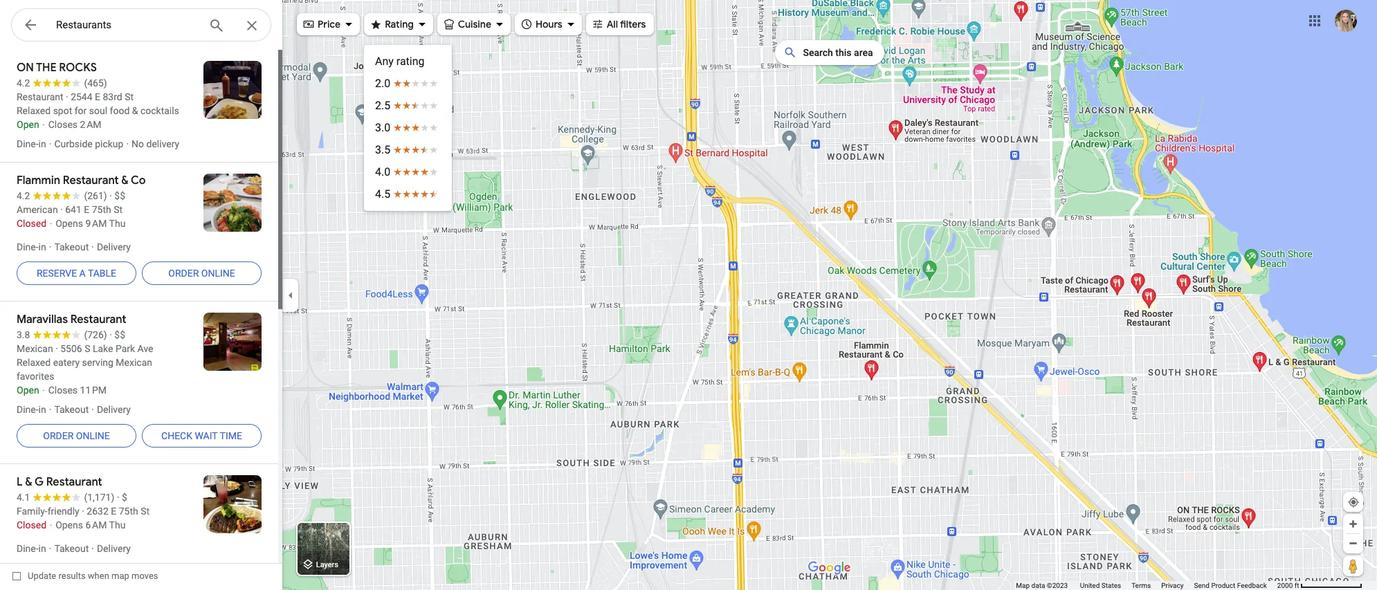 Task type: locate. For each thing, give the bounding box(es) containing it.
4.5
[[375, 188, 391, 201]]

zoom in image
[[1349, 519, 1359, 530]]

terms button
[[1132, 582, 1152, 591]]

0 horizontal spatial online
[[76, 431, 110, 442]]

none field inside restaurants field
[[56, 17, 197, 33]]

footer containing map data ©2023
[[1017, 582, 1278, 591]]

1 vertical spatial order
[[43, 431, 74, 442]]

a
[[79, 268, 86, 279]]

3.5 stars element
[[375, 142, 441, 159]]

None field
[[56, 17, 197, 33]]

any rating
[[375, 55, 425, 68]]


[[370, 16, 382, 32]]

0 vertical spatial order online link
[[142, 257, 262, 290]]

 all filters
[[592, 16, 646, 32]]

check
[[161, 431, 192, 442]]

reserve a table link
[[17, 257, 136, 290]]

filters
[[620, 18, 646, 30]]

area
[[855, 47, 874, 58]]

reserve a table
[[37, 268, 116, 279]]

results
[[58, 571, 86, 582]]

send product feedback button
[[1195, 582, 1268, 591]]


[[592, 16, 604, 32]]

1 horizontal spatial online
[[201, 268, 235, 279]]

this
[[836, 47, 852, 58]]


[[521, 16, 533, 32]]

google maps element
[[0, 0, 1378, 591]]

send product feedback
[[1195, 582, 1268, 590]]

update results when map moves
[[28, 571, 158, 582]]

search this area button
[[776, 40, 885, 65]]

0 horizontal spatial order online
[[43, 431, 110, 442]]

3.5
[[375, 143, 391, 156]]


[[22, 15, 39, 35]]

search
[[804, 47, 834, 58]]

terms
[[1132, 582, 1152, 590]]

0 vertical spatial order
[[168, 268, 199, 279]]

ft
[[1295, 582, 1300, 590]]

Restaurants field
[[11, 8, 271, 42]]

order online link
[[142, 257, 262, 290], [17, 420, 136, 453]]

3.0 stars element
[[375, 120, 441, 136]]

rating
[[385, 18, 414, 30]]

1 vertical spatial order online
[[43, 431, 110, 442]]

footer inside google maps element
[[1017, 582, 1278, 591]]

1 horizontal spatial order online link
[[142, 257, 262, 290]]

order online
[[168, 268, 235, 279], [43, 431, 110, 442]]

footer
[[1017, 582, 1278, 591]]

0 horizontal spatial order
[[43, 431, 74, 442]]

cuisine
[[458, 18, 492, 30]]

united states
[[1081, 582, 1122, 590]]

reserve
[[37, 268, 77, 279]]

all
[[607, 18, 618, 30]]

 rating
[[370, 16, 414, 32]]

2000 ft button
[[1278, 582, 1363, 590]]

 hours
[[521, 16, 563, 32]]

0 horizontal spatial order online link
[[17, 420, 136, 453]]

time
[[220, 431, 242, 442]]

search this area
[[804, 47, 874, 58]]

moves
[[132, 571, 158, 582]]

map
[[1017, 582, 1030, 590]]

1 horizontal spatial order
[[168, 268, 199, 279]]

hours
[[536, 18, 563, 30]]

©2023
[[1048, 582, 1069, 590]]

1 vertical spatial online
[[76, 431, 110, 442]]

online
[[201, 268, 235, 279], [76, 431, 110, 442]]

0 vertical spatial order online
[[168, 268, 235, 279]]

order
[[168, 268, 199, 279], [43, 431, 74, 442]]

1 horizontal spatial order online
[[168, 268, 235, 279]]

google account: michelle dermenjian  
(michelle.dermenjian@adept.ai) image
[[1336, 9, 1358, 32]]

4.0 stars element
[[375, 164, 441, 181]]

0 vertical spatial online
[[201, 268, 235, 279]]



Task type: describe. For each thing, give the bounding box(es) containing it.
wait
[[195, 431, 218, 442]]

check wait time link
[[142, 420, 262, 453]]

show your location image
[[1348, 496, 1361, 509]]

zoom out image
[[1349, 539, 1359, 549]]

layers
[[316, 561, 339, 570]]

map
[[112, 571, 129, 582]]

rating
[[397, 55, 425, 68]]

privacy button
[[1162, 582, 1184, 591]]

map data ©2023
[[1017, 582, 1070, 590]]

states
[[1102, 582, 1122, 590]]

privacy
[[1162, 582, 1184, 590]]

price button
[[297, 9, 360, 39]]

rating menu
[[364, 45, 452, 211]]

united
[[1081, 582, 1100, 590]]

feedback
[[1238, 582, 1268, 590]]

product
[[1212, 582, 1236, 590]]

2.0 stars element
[[375, 75, 441, 92]]

2.0
[[375, 77, 391, 90]]

Update results when map moves checkbox
[[12, 568, 158, 585]]

check wait time
[[161, 431, 242, 442]]

united states button
[[1081, 582, 1122, 591]]

1 vertical spatial order online link
[[17, 420, 136, 453]]

update
[[28, 571, 56, 582]]

table
[[88, 268, 116, 279]]

send
[[1195, 582, 1210, 590]]

show street view coverage image
[[1344, 556, 1364, 577]]

4.0
[[375, 165, 391, 179]]

4.5 stars element
[[375, 186, 441, 203]]

 search field
[[11, 8, 271, 44]]

order for the bottom order online link
[[43, 431, 74, 442]]

3.0
[[375, 121, 391, 134]]

cuisine button
[[437, 9, 511, 39]]

collapse side panel image
[[283, 288, 298, 303]]

2.5 stars element
[[375, 98, 441, 114]]

2000 ft
[[1278, 582, 1300, 590]]

price
[[318, 18, 341, 30]]

2.5
[[375, 99, 391, 112]]

 button
[[11, 8, 50, 44]]

data
[[1032, 582, 1046, 590]]

2000
[[1278, 582, 1294, 590]]

order for the right order online link
[[168, 268, 199, 279]]

when
[[88, 571, 109, 582]]

any
[[375, 55, 394, 68]]

results for restaurants feed
[[0, 50, 283, 591]]



Task type: vqa. For each thing, say whether or not it's contained in the screenshot.
the 9:30 PM
no



